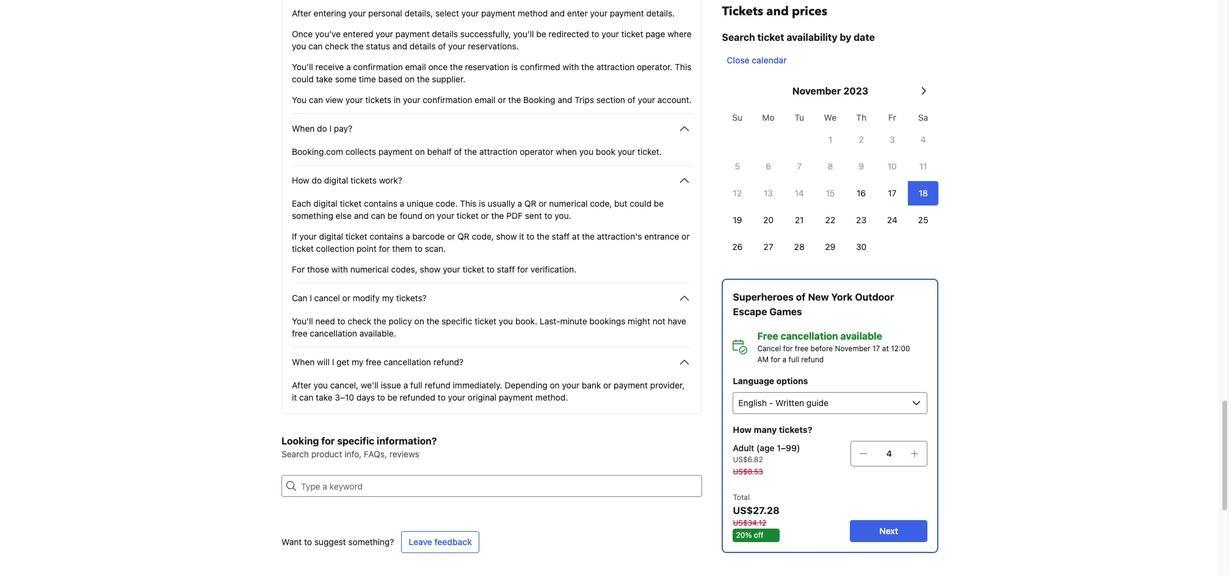 Task type: locate. For each thing, give the bounding box(es) containing it.
it
[[519, 231, 524, 242], [292, 393, 297, 403]]

staff inside if your digital ticket contains a barcode or qr code, show it to the staff at the attraction's entrance or ticket collection point for them to scan.
[[552, 231, 570, 242]]

how do digital tickets work? element
[[292, 188, 692, 276]]

when
[[556, 147, 577, 157]]

or up sent
[[539, 198, 547, 209]]

1 horizontal spatial specific
[[442, 316, 472, 327]]

policy
[[389, 316, 412, 327]]

my
[[382, 293, 394, 304], [352, 357, 364, 368]]

1 vertical spatial after
[[292, 380, 311, 391]]

0 vertical spatial full
[[788, 355, 799, 365]]

1 vertical spatial show
[[420, 264, 441, 275]]

refund inside free cancellation available cancel for free before november 17 at 12:00 am for a full refund
[[801, 355, 824, 365]]

1 vertical spatial is
[[479, 198, 485, 209]]

confirmation down supplier.
[[423, 95, 472, 105]]

1 horizontal spatial staff
[[552, 231, 570, 242]]

york
[[831, 292, 853, 303]]

0 horizontal spatial how
[[292, 175, 309, 186]]

1 November 2023 checkbox
[[815, 128, 846, 152]]

1 vertical spatial it
[[292, 393, 297, 403]]

my right modify
[[382, 293, 394, 304]]

digital inside if your digital ticket contains a barcode or qr code, show it to the staff at the attraction's entrance or ticket collection point for them to scan.
[[319, 231, 343, 242]]

18
[[918, 188, 928, 198]]

qr up sent
[[524, 198, 536, 209]]

a up the some
[[346, 62, 351, 72]]

10
[[888, 161, 897, 172]]

language
[[733, 376, 774, 387]]

can inside each digital ticket contains a unique code. this is usually a qr or numerical code, but could be something else and can be found on your ticket or the pdf sent to you.
[[371, 211, 385, 221]]

check down you've
[[325, 41, 349, 51]]

with down collection
[[332, 264, 348, 275]]

digital up something
[[313, 198, 338, 209]]

or right entrance
[[682, 231, 690, 242]]

0 vertical spatial staff
[[552, 231, 570, 242]]

when will i get my free cancellation refund? button
[[292, 355, 692, 370]]

2 November 2023 checkbox
[[846, 128, 877, 152]]

digital
[[324, 175, 348, 186], [313, 198, 338, 209], [319, 231, 343, 242]]

november
[[792, 85, 841, 96], [835, 344, 870, 354]]

0 vertical spatial search
[[722, 32, 755, 43]]

digital inside each digital ticket contains a unique code. this is usually a qr or numerical code, but could be something else and can be found on your ticket or the pdf sent to you.
[[313, 198, 338, 209]]

or right bank
[[603, 380, 612, 391]]

leave feedback button
[[401, 532, 479, 554]]

cancellation down 'need'
[[310, 329, 357, 339]]

0 vertical spatial tickets
[[365, 95, 391, 105]]

operator
[[520, 147, 554, 157]]

of inside superheroes of new york outdoor escape games
[[796, 292, 805, 303]]

could down you'll
[[292, 74, 314, 84]]

ticket down can i cancel or modify my tickets? dropdown button
[[475, 316, 497, 327]]

verification.
[[531, 264, 577, 275]]

1 vertical spatial qr
[[458, 231, 470, 242]]

digital down booking.com
[[324, 175, 348, 186]]

numerical down point
[[350, 264, 389, 275]]

details
[[432, 29, 458, 39], [410, 41, 436, 51]]

17 down available
[[872, 344, 880, 354]]

0 horizontal spatial with
[[332, 264, 348, 275]]

1 vertical spatial details
[[410, 41, 436, 51]]

show down pdf on the top of the page
[[496, 231, 517, 242]]

take down the receive
[[316, 74, 333, 84]]

to inside each digital ticket contains a unique code. this is usually a qr or numerical code, but could be something else and can be found on your ticket or the pdf sent to you.
[[544, 211, 552, 221]]

how many tickets?
[[733, 425, 812, 435]]

1 horizontal spatial numerical
[[549, 198, 588, 209]]

tickets? up 1–99)
[[779, 425, 812, 435]]

total
[[733, 493, 750, 503]]

at
[[572, 231, 580, 242], [882, 344, 889, 354]]

november 2023
[[792, 85, 868, 96]]

free inside dropdown button
[[366, 357, 381, 368]]

cancellation
[[310, 329, 357, 339], [780, 331, 838, 342], [384, 357, 431, 368]]

time
[[359, 74, 376, 84]]

1 vertical spatial 4
[[886, 449, 892, 459]]

it inside the after you cancel, we'll issue a full refund immediately. depending on your bank or payment provider, it can take 3–10 days to be refunded to your original payment method.
[[292, 393, 297, 403]]

0 vertical spatial i
[[329, 123, 332, 134]]

is for reservation
[[512, 62, 518, 72]]

refund down before
[[801, 355, 824, 365]]

1 horizontal spatial it
[[519, 231, 524, 242]]

free inside free cancellation available cancel for free before november 17 at 12:00 am for a full refund
[[795, 344, 808, 354]]

0 vertical spatial free
[[292, 329, 308, 339]]

0 horizontal spatial full
[[410, 380, 422, 391]]

adult (age 1–99) us$6.82
[[733, 443, 800, 465]]

0 vertical spatial how
[[292, 175, 309, 186]]

22 November 2023 checkbox
[[815, 208, 846, 233]]

be inside the after you cancel, we'll issue a full refund immediately. depending on your bank or payment provider, it can take 3–10 days to be refunded to your original payment method.
[[387, 393, 397, 403]]

to inside you'll need to check the policy on the specific ticket you book. last-minute bookings might not have free cancellation available.
[[337, 316, 345, 327]]

based
[[378, 74, 402, 84]]

1 vertical spatial check
[[348, 316, 371, 327]]

those
[[307, 264, 329, 275]]

tickets left in
[[365, 95, 391, 105]]

0 vertical spatial refund
[[801, 355, 824, 365]]

1 horizontal spatial attraction
[[597, 62, 635, 72]]

1 horizontal spatial 4
[[920, 134, 926, 145]]

1 vertical spatial staff
[[497, 264, 515, 275]]

when will i get my free cancellation refund?
[[292, 357, 464, 368]]

0 vertical spatial this
[[675, 62, 692, 72]]

grid
[[722, 106, 939, 260]]

0 vertical spatial could
[[292, 74, 314, 84]]

specific down can i cancel or modify my tickets? dropdown button
[[442, 316, 472, 327]]

tickets? up policy
[[396, 293, 427, 304]]

contains down work?
[[364, 198, 397, 209]]

1 horizontal spatial email
[[475, 95, 496, 105]]

0 horizontal spatial refund
[[425, 380, 451, 391]]

2 after from the top
[[292, 380, 311, 391]]

your right in
[[403, 95, 420, 105]]

do for how
[[312, 175, 322, 186]]

a inside you'll receive a confirmation email once the reservation is confirmed with the attraction operator. this could take some time based on the supplier.
[[346, 62, 351, 72]]

confirmation inside you'll receive a confirmation email once the reservation is confirmed with the attraction operator. this could take some time based on the supplier.
[[353, 62, 403, 72]]

qr inside if your digital ticket contains a barcode or qr code, show it to the staff at the attraction's entrance or ticket collection point for them to scan.
[[458, 231, 470, 242]]

0 vertical spatial details
[[432, 29, 458, 39]]

do inside dropdown button
[[312, 175, 322, 186]]

this right operator. on the top
[[675, 62, 692, 72]]

operator.
[[637, 62, 673, 72]]

for up product
[[321, 436, 335, 447]]

this
[[675, 62, 692, 72], [460, 198, 477, 209]]

1 vertical spatial at
[[882, 344, 889, 354]]

days
[[357, 393, 375, 403]]

1 vertical spatial with
[[332, 264, 348, 275]]

code, inside each digital ticket contains a unique code. this is usually a qr or numerical code, but could be something else and can be found on your ticket or the pdf sent to you.
[[590, 198, 612, 209]]

1 vertical spatial contains
[[370, 231, 403, 242]]

0 vertical spatial numerical
[[549, 198, 588, 209]]

this inside each digital ticket contains a unique code. this is usually a qr or numerical code, but could be something else and can be found on your ticket or the pdf sent to you.
[[460, 198, 477, 209]]

take left 3–10
[[316, 393, 333, 403]]

usually
[[488, 198, 515, 209]]

language options
[[733, 376, 808, 387]]

0 vertical spatial tickets?
[[396, 293, 427, 304]]

my right get at the bottom left of the page
[[352, 357, 364, 368]]

staff down if your digital ticket contains a barcode or qr code, show it to the staff at the attraction's entrance or ticket collection point for them to scan.
[[497, 264, 515, 275]]

you
[[292, 41, 306, 51], [579, 147, 594, 157], [499, 316, 513, 327], [314, 380, 328, 391]]

the
[[351, 41, 364, 51], [450, 62, 463, 72], [581, 62, 594, 72], [417, 74, 430, 84], [508, 95, 521, 105], [464, 147, 477, 157], [491, 211, 504, 221], [537, 231, 550, 242], [582, 231, 595, 242], [374, 316, 386, 327], [427, 316, 439, 327]]

0 horizontal spatial at
[[572, 231, 580, 242]]

0 vertical spatial show
[[496, 231, 517, 242]]

i left pay?
[[329, 123, 332, 134]]

specific
[[442, 316, 472, 327], [337, 436, 374, 447]]

and inside each digital ticket contains a unique code. this is usually a qr or numerical code, but could be something else and can be found on your ticket or the pdf sent to you.
[[354, 211, 369, 221]]

0 horizontal spatial this
[[460, 198, 477, 209]]

1 vertical spatial could
[[630, 198, 652, 209]]

get
[[337, 357, 349, 368]]

i inside dropdown button
[[329, 123, 332, 134]]

do down booking.com
[[312, 175, 322, 186]]

superheroes of new york outdoor escape games
[[733, 292, 894, 318]]

0 vertical spatial it
[[519, 231, 524, 242]]

a inside if your digital ticket contains a barcode or qr code, show it to the staff at the attraction's entrance or ticket collection point for them to scan.
[[405, 231, 410, 242]]

0 horizontal spatial qr
[[458, 231, 470, 242]]

17 inside free cancellation available cancel for free before november 17 at 12:00 am for a full refund
[[872, 344, 880, 354]]

when for when do i pay?
[[292, 123, 315, 134]]

ticket up calendar
[[757, 32, 784, 43]]

30
[[856, 242, 866, 252]]

1 vertical spatial tickets
[[351, 175, 377, 186]]

1 vertical spatial confirmation
[[423, 95, 472, 105]]

for right point
[[379, 244, 390, 254]]

it up looking
[[292, 393, 297, 403]]

the up trips
[[581, 62, 594, 72]]

1 vertical spatial code,
[[472, 231, 494, 242]]

or
[[498, 95, 506, 105], [539, 198, 547, 209], [481, 211, 489, 221], [447, 231, 455, 242], [682, 231, 690, 242], [342, 293, 350, 304], [603, 380, 612, 391]]

1 vertical spatial tickets?
[[779, 425, 812, 435]]

entered
[[343, 29, 373, 39]]

your down successfully,
[[448, 41, 466, 51]]

full inside free cancellation available cancel for free before november 17 at 12:00 am for a full refund
[[788, 355, 799, 365]]

0 vertical spatial attraction
[[597, 62, 635, 72]]

entrance
[[644, 231, 679, 242]]

how inside dropdown button
[[292, 175, 309, 186]]

method.
[[535, 393, 568, 403]]

how up the adult
[[733, 425, 752, 435]]

can inside once you've entered your payment details successfully, you'll be redirected to your ticket page where you can check the status and details of your reservations.
[[308, 41, 323, 51]]

14
[[795, 188, 804, 198]]

a right am
[[782, 355, 786, 365]]

17 inside checkbox
[[888, 188, 896, 198]]

the down usually
[[491, 211, 504, 221]]

on inside each digital ticket contains a unique code. this is usually a qr or numerical code, but could be something else and can be found on your ticket or the pdf sent to you.
[[425, 211, 435, 221]]

2 vertical spatial i
[[332, 357, 334, 368]]

be left "found"
[[388, 211, 398, 221]]

full up options
[[788, 355, 799, 365]]

0 horizontal spatial could
[[292, 74, 314, 84]]

on inside the after you cancel, we'll issue a full refund immediately. depending on your bank or payment provider, it can take 3–10 days to be refunded to your original payment method.
[[550, 380, 560, 391]]

1 vertical spatial numerical
[[350, 264, 389, 275]]

something
[[292, 211, 333, 221]]

how for how do digital tickets work?
[[292, 175, 309, 186]]

email inside you'll receive a confirmation email once the reservation is confirmed with the attraction operator. this could take some time based on the supplier.
[[405, 62, 426, 72]]

qr down each digital ticket contains a unique code. this is usually a qr or numerical code, but could be something else and can be found on your ticket or the pdf sent to you.
[[458, 231, 470, 242]]

the down entered
[[351, 41, 364, 51]]

show inside if your digital ticket contains a barcode or qr code, show it to the staff at the attraction's entrance or ticket collection point for them to scan.
[[496, 231, 517, 242]]

0 vertical spatial is
[[512, 62, 518, 72]]

after for after you cancel, we'll issue a full refund immediately. depending on your bank or payment provider, it can take 3–10 days to be refunded to your original payment method.
[[292, 380, 311, 391]]

cancellation up issue on the left of page
[[384, 357, 431, 368]]

to inside once you've entered your payment details successfully, you'll be redirected to your ticket page where you can check the status and details of your reservations.
[[591, 29, 599, 39]]

0 vertical spatial with
[[563, 62, 579, 72]]

0 horizontal spatial specific
[[337, 436, 374, 447]]

1 vertical spatial my
[[352, 357, 364, 368]]

free inside you'll need to check the policy on the specific ticket you book. last-minute bookings might not have free cancellation available.
[[292, 329, 308, 339]]

1 horizontal spatial code,
[[590, 198, 612, 209]]

on left the behalf
[[415, 147, 425, 157]]

your
[[349, 8, 366, 18], [462, 8, 479, 18], [590, 8, 608, 18], [376, 29, 393, 39], [602, 29, 619, 39], [448, 41, 466, 51], [346, 95, 363, 105], [403, 95, 420, 105], [638, 95, 655, 105], [618, 147, 635, 157], [437, 211, 454, 221], [299, 231, 317, 242], [443, 264, 460, 275], [562, 380, 580, 391], [448, 393, 465, 403]]

if your digital ticket contains a barcode or qr code, show it to the staff at the attraction's entrance or ticket collection point for them to scan.
[[292, 231, 690, 254]]

23 November 2023 checkbox
[[846, 208, 877, 233]]

email
[[405, 62, 426, 72], [475, 95, 496, 105]]

the up available.
[[374, 316, 386, 327]]

0 horizontal spatial free
[[292, 329, 308, 339]]

0 vertical spatial when
[[292, 123, 315, 134]]

details,
[[405, 8, 433, 18]]

1 vertical spatial free
[[795, 344, 808, 354]]

cancel
[[314, 293, 340, 304]]

your inside each digital ticket contains a unique code. this is usually a qr or numerical code, but could be something else and can be found on your ticket or the pdf sent to you.
[[437, 211, 454, 221]]

4 November 2023 checkbox
[[908, 128, 939, 152]]

personal
[[368, 8, 402, 18]]

1 vertical spatial email
[[475, 95, 496, 105]]

4
[[920, 134, 926, 145], [886, 449, 892, 459]]

for inside if your digital ticket contains a barcode or qr code, show it to the staff at the attraction's entrance or ticket collection point for them to scan.
[[379, 244, 390, 254]]

20 November 2023 checkbox
[[753, 208, 784, 233]]

0 vertical spatial digital
[[324, 175, 348, 186]]

7 November 2023 checkbox
[[784, 155, 815, 179]]

calendar
[[752, 55, 787, 65]]

grid containing su
[[722, 106, 939, 260]]

for right am
[[771, 355, 780, 365]]

1 after from the top
[[292, 8, 311, 18]]

0 vertical spatial confirmation
[[353, 62, 403, 72]]

this inside you'll receive a confirmation email once the reservation is confirmed with the attraction operator. this could take some time based on the supplier.
[[675, 62, 692, 72]]

be inside once you've entered your payment details successfully, you'll be redirected to your ticket page where you can check the status and details of your reservations.
[[536, 29, 546, 39]]

1 vertical spatial this
[[460, 198, 477, 209]]

and left enter
[[550, 8, 565, 18]]

0 vertical spatial do
[[317, 123, 327, 134]]

your right book
[[618, 147, 635, 157]]

to down sent
[[527, 231, 534, 242]]

1 horizontal spatial qr
[[524, 198, 536, 209]]

last-
[[540, 316, 560, 327]]

25
[[918, 215, 928, 225]]

tickets inside dropdown button
[[351, 175, 377, 186]]

1 horizontal spatial full
[[788, 355, 799, 365]]

for
[[379, 244, 390, 254], [517, 264, 528, 275], [783, 344, 793, 354], [771, 355, 780, 365], [321, 436, 335, 447]]

or inside the after you cancel, we'll issue a full refund immediately. depending on your bank or payment provider, it can take 3–10 days to be refunded to your original payment method.
[[603, 380, 612, 391]]

you'll receive a confirmation email once the reservation is confirmed with the attraction operator. this could take some time based on the supplier.
[[292, 62, 692, 84]]

0 vertical spatial code,
[[590, 198, 612, 209]]

view
[[325, 95, 343, 105]]

0 horizontal spatial 4
[[886, 449, 892, 459]]

i
[[329, 123, 332, 134], [310, 293, 312, 304], [332, 357, 334, 368]]

1 horizontal spatial 17
[[888, 188, 896, 198]]

be right you'll
[[536, 29, 546, 39]]

1 horizontal spatial cancellation
[[384, 357, 431, 368]]

could inside each digital ticket contains a unique code. this is usually a qr or numerical code, but could be something else and can be found on your ticket or the pdf sent to you.
[[630, 198, 652, 209]]

1 horizontal spatial free
[[366, 357, 381, 368]]

1 take from the top
[[316, 74, 333, 84]]

1 vertical spatial how
[[733, 425, 752, 435]]

to down barcode
[[415, 244, 423, 254]]

email down you'll receive a confirmation email once the reservation is confirmed with the attraction operator. this could take some time based on the supplier.
[[475, 95, 496, 105]]

1 horizontal spatial could
[[630, 198, 652, 209]]

0 vertical spatial qr
[[524, 198, 536, 209]]

0 horizontal spatial code,
[[472, 231, 494, 242]]

after
[[292, 8, 311, 18], [292, 380, 311, 391]]

0 vertical spatial contains
[[364, 198, 397, 209]]

to down if your digital ticket contains a barcode or qr code, show it to the staff at the attraction's entrance or ticket collection point for them to scan.
[[487, 264, 495, 275]]

refund up refunded
[[425, 380, 451, 391]]

on inside you'll receive a confirmation email once the reservation is confirmed with the attraction operator. this could take some time based on the supplier.
[[405, 74, 415, 84]]

and inside once you've entered your payment details successfully, you'll be redirected to your ticket page where you can check the status and details of your reservations.
[[393, 41, 407, 51]]

ticket left 'page'
[[621, 29, 643, 39]]

1 horizontal spatial how
[[733, 425, 752, 435]]

2 take from the top
[[316, 393, 333, 403]]

book.
[[515, 316, 537, 327]]

your inside if your digital ticket contains a barcode or qr code, show it to the staff at the attraction's entrance or ticket collection point for them to scan.
[[299, 231, 317, 242]]

your right if
[[299, 231, 317, 242]]

0 horizontal spatial tickets?
[[396, 293, 427, 304]]

do left pay?
[[317, 123, 327, 134]]

cancellation up before
[[780, 331, 838, 342]]

1 horizontal spatial is
[[512, 62, 518, 72]]

a up them
[[405, 231, 410, 242]]

the down when do i pay? dropdown button
[[464, 147, 477, 157]]

you can view your tickets in your confirmation email or the booking and trips section of your account.
[[292, 95, 692, 105]]

cancel
[[757, 344, 781, 354]]

staff down you.
[[552, 231, 570, 242]]

0 vertical spatial check
[[325, 41, 349, 51]]

booking.com
[[292, 147, 343, 157]]

18 cell
[[908, 179, 939, 206]]

barcode
[[412, 231, 445, 242]]

digital for do
[[324, 175, 348, 186]]

with right confirmed
[[563, 62, 579, 72]]

when up booking.com
[[292, 123, 315, 134]]

1 horizontal spatial with
[[563, 62, 579, 72]]

specific inside the looking for specific information? search product info, faqs, reviews
[[337, 436, 374, 447]]

0 vertical spatial email
[[405, 62, 426, 72]]

in
[[394, 95, 401, 105]]

is inside you'll receive a confirmation email once the reservation is confirmed with the attraction operator. this could take some time based on the supplier.
[[512, 62, 518, 72]]

free up we'll
[[366, 357, 381, 368]]

do inside dropdown button
[[317, 123, 327, 134]]

when inside when will i get my free cancellation refund? dropdown button
[[292, 357, 315, 368]]

0 horizontal spatial is
[[479, 198, 485, 209]]

refund inside the after you cancel, we'll issue a full refund immediately. depending on your bank or payment provider, it can take 3–10 days to be refunded to your original payment method.
[[425, 380, 451, 391]]

or right barcode
[[447, 231, 455, 242]]

with inside you'll receive a confirmation email once the reservation is confirmed with the attraction operator. this could take some time based on the supplier.
[[563, 62, 579, 72]]

on
[[405, 74, 415, 84], [415, 147, 425, 157], [425, 211, 435, 221], [414, 316, 424, 327], [550, 380, 560, 391]]

1 horizontal spatial my
[[382, 293, 394, 304]]

refunded
[[400, 393, 435, 403]]

1 when from the top
[[292, 123, 315, 134]]

cancellation inside you'll need to check the policy on the specific ticket you book. last-minute bookings might not have free cancellation available.
[[310, 329, 357, 339]]

15 November 2023 checkbox
[[815, 181, 846, 206]]

tickets
[[365, 95, 391, 105], [351, 175, 377, 186]]

0 vertical spatial after
[[292, 8, 311, 18]]

7
[[797, 161, 802, 172]]

1 vertical spatial take
[[316, 393, 333, 403]]

can left "found"
[[371, 211, 385, 221]]

2 when from the top
[[292, 357, 315, 368]]

product
[[311, 449, 342, 460]]

attraction down when do i pay? dropdown button
[[479, 147, 518, 157]]

you'll
[[292, 62, 313, 72]]

you've
[[315, 29, 341, 39]]

digital inside how do digital tickets work? dropdown button
[[324, 175, 348, 186]]

for
[[292, 264, 305, 275]]

at inside free cancellation available cancel for free before november 17 at 12:00 am for a full refund
[[882, 344, 889, 354]]

0 horizontal spatial my
[[352, 357, 364, 368]]

can down you've
[[308, 41, 323, 51]]

Type a keyword field
[[296, 476, 702, 498]]

is left confirmed
[[512, 62, 518, 72]]

24
[[887, 215, 897, 225]]

9 November 2023 checkbox
[[846, 155, 877, 179]]

2 horizontal spatial cancellation
[[780, 331, 838, 342]]

is inside each digital ticket contains a unique code. this is usually a qr or numerical code, but could be something else and can be found on your ticket or the pdf sent to you.
[[479, 198, 485, 209]]

0 horizontal spatial it
[[292, 393, 297, 403]]

12 November 2023 checkbox
[[722, 181, 753, 206]]

how up the 'each'
[[292, 175, 309, 186]]

29
[[825, 242, 835, 252]]

book
[[596, 147, 616, 157]]

free down you'll
[[292, 329, 308, 339]]

november up we
[[792, 85, 841, 96]]

search down looking
[[282, 449, 309, 460]]

1 vertical spatial attraction
[[479, 147, 518, 157]]

and right status
[[393, 41, 407, 51]]

0 vertical spatial 4
[[920, 134, 926, 145]]

1 horizontal spatial search
[[722, 32, 755, 43]]

of left new
[[796, 292, 805, 303]]

when inside when do i pay? dropdown button
[[292, 123, 315, 134]]

16 November 2023 checkbox
[[846, 181, 877, 206]]

this right code. at the top left
[[460, 198, 477, 209]]

after inside the after you cancel, we'll issue a full refund immediately. depending on your bank or payment provider, it can take 3–10 days to be refunded to your original payment method.
[[292, 380, 311, 391]]

1 horizontal spatial at
[[882, 344, 889, 354]]

available.
[[360, 329, 396, 339]]

after up the once at the top left of the page
[[292, 8, 311, 18]]

is left usually
[[479, 198, 485, 209]]

your right view
[[346, 95, 363, 105]]

attraction inside you'll receive a confirmation email once the reservation is confirmed with the attraction operator. this could take some time based on the supplier.
[[597, 62, 635, 72]]

17
[[888, 188, 896, 198], [872, 344, 880, 354]]

2 vertical spatial digital
[[319, 231, 343, 242]]

1 vertical spatial search
[[282, 449, 309, 460]]

payment down the details,
[[396, 29, 430, 39]]

at left 12:00
[[882, 344, 889, 354]]

numerical inside each digital ticket contains a unique code. this is usually a qr or numerical code, but could be something else and can be found on your ticket or the pdf sent to you.
[[549, 198, 588, 209]]

once
[[292, 29, 313, 39]]

availability
[[786, 32, 837, 43]]

how for how many tickets?
[[733, 425, 752, 435]]

be
[[536, 29, 546, 39], [654, 198, 664, 209], [388, 211, 398, 221], [387, 393, 397, 403]]

i for do
[[329, 123, 332, 134]]

ticket inside you'll need to check the policy on the specific ticket you book. last-minute bookings might not have free cancellation available.
[[475, 316, 497, 327]]

0 vertical spatial at
[[572, 231, 580, 242]]

0 horizontal spatial 17
[[872, 344, 880, 354]]

0 horizontal spatial attraction
[[479, 147, 518, 157]]

payment
[[481, 8, 515, 18], [610, 8, 644, 18], [396, 29, 430, 39], [379, 147, 413, 157], [614, 380, 648, 391], [499, 393, 533, 403]]

us$8.53
[[733, 468, 763, 477]]

contains up them
[[370, 231, 403, 242]]



Task type: describe. For each thing, give the bounding box(es) containing it.
of right section
[[628, 95, 636, 105]]

close calendar button
[[722, 49, 792, 71]]

or inside dropdown button
[[342, 293, 350, 304]]

your right enter
[[590, 8, 608, 18]]

reservation
[[465, 62, 509, 72]]

30 November 2023 checkbox
[[846, 235, 877, 260]]

ticket down code. at the top left
[[457, 211, 479, 221]]

work?
[[379, 175, 402, 186]]

28
[[794, 242, 804, 252]]

the right policy
[[427, 316, 439, 327]]

you inside you'll need to check the policy on the specific ticket you book. last-minute bookings might not have free cancellation available.
[[499, 316, 513, 327]]

10 November 2023 checkbox
[[877, 155, 908, 179]]

for left 'verification.'
[[517, 264, 528, 275]]

take inside you'll receive a confirmation email once the reservation is confirmed with the attraction operator. this could take some time based on the supplier.
[[316, 74, 333, 84]]

28 November 2023 checkbox
[[784, 235, 815, 260]]

full inside the after you cancel, we'll issue a full refund immediately. depending on your bank or payment provider, it can take 3–10 days to be refunded to your original payment method.
[[410, 380, 422, 391]]

faqs,
[[364, 449, 387, 460]]

cancellation inside free cancellation available cancel for free before november 17 at 12:00 am for a full refund
[[780, 331, 838, 342]]

0 horizontal spatial numerical
[[350, 264, 389, 275]]

details.
[[646, 8, 675, 18]]

us$6.82
[[733, 456, 763, 465]]

issue
[[381, 380, 401, 391]]

a inside free cancellation available cancel for free before november 17 at 12:00 am for a full refund
[[782, 355, 786, 365]]

is for this
[[479, 198, 485, 209]]

at inside if your digital ticket contains a barcode or qr code, show it to the staff at the attraction's entrance or ticket collection point for them to scan.
[[572, 231, 580, 242]]

1 vertical spatial i
[[310, 293, 312, 304]]

the inside each digital ticket contains a unique code. this is usually a qr or numerical code, but could be something else and can be found on your ticket or the pdf sent to you.
[[491, 211, 504, 221]]

games
[[769, 307, 802, 318]]

and left trips
[[558, 95, 572, 105]]

payment left details.
[[610, 8, 644, 18]]

ticket inside once you've entered your payment details successfully, you'll be redirected to your ticket page where you can check the status and details of your reservations.
[[621, 29, 643, 39]]

not
[[653, 316, 666, 327]]

when for when will i get my free cancellation refund?
[[292, 357, 315, 368]]

0 vertical spatial november
[[792, 85, 841, 96]]

next button
[[850, 521, 928, 543]]

could inside you'll receive a confirmation email once the reservation is confirmed with the attraction operator. this could take some time based on the supplier.
[[292, 74, 314, 84]]

contains inside each digital ticket contains a unique code. this is usually a qr or numerical code, but could be something else and can be found on your ticket or the pdf sent to you.
[[364, 198, 397, 209]]

you inside the after you cancel, we'll issue a full refund immediately. depending on your bank or payment provider, it can take 3–10 days to be refunded to your original payment method.
[[314, 380, 328, 391]]

your left bank
[[562, 380, 580, 391]]

of right the behalf
[[454, 147, 462, 157]]

can right the you
[[309, 95, 323, 105]]

to right want
[[304, 537, 312, 548]]

payment inside once you've entered your payment details successfully, you'll be redirected to your ticket page where you can check the status and details of your reservations.
[[396, 29, 430, 39]]

free cancellation available cancel for free before november 17 at 12:00 am for a full refund
[[757, 331, 910, 365]]

my inside can i cancel or modify my tickets? dropdown button
[[382, 293, 394, 304]]

can
[[292, 293, 307, 304]]

your up entered
[[349, 8, 366, 18]]

4 inside 4 option
[[920, 134, 926, 145]]

take inside the after you cancel, we'll issue a full refund immediately. depending on your bank or payment provider, it can take 3–10 days to be refunded to your original payment method.
[[316, 393, 333, 403]]

check inside you'll need to check the policy on the specific ticket you book. last-minute bookings might not have free cancellation available.
[[348, 316, 371, 327]]

close
[[727, 55, 749, 65]]

you inside once you've entered your payment details successfully, you'll be redirected to your ticket page where you can check the status and details of your reservations.
[[292, 41, 306, 51]]

0 horizontal spatial show
[[420, 264, 441, 275]]

after for after entering your personal details, select your payment method and enter your payment details.
[[292, 8, 311, 18]]

13
[[764, 188, 773, 198]]

something?
[[348, 537, 394, 548]]

can i cancel or modify my tickets?
[[292, 293, 427, 304]]

once
[[428, 62, 448, 72]]

will
[[317, 357, 330, 368]]

12
[[733, 188, 742, 198]]

can inside the after you cancel, we'll issue a full refund immediately. depending on your bank or payment provider, it can take 3–10 days to be refunded to your original payment method.
[[299, 393, 313, 403]]

feedback
[[434, 537, 472, 548]]

some
[[335, 74, 357, 84]]

11
[[919, 161, 927, 172]]

sent
[[525, 211, 542, 221]]

payment left provider,
[[614, 380, 648, 391]]

available
[[840, 331, 882, 342]]

my inside when will i get my free cancellation refund? dropdown button
[[352, 357, 364, 368]]

11 November 2023 checkbox
[[908, 155, 939, 179]]

specific inside you'll need to check the policy on the specific ticket you book. last-minute bookings might not have free cancellation available.
[[442, 316, 472, 327]]

and left prices
[[766, 3, 789, 20]]

looking for specific information? search product info, faqs, reviews
[[282, 436, 437, 460]]

section
[[596, 95, 625, 105]]

status
[[366, 41, 390, 51]]

a inside the after you cancel, we'll issue a full refund immediately. depending on your bank or payment provider, it can take 3–10 days to be refunded to your original payment method.
[[404, 380, 408, 391]]

search inside the looking for specific information? search product info, faqs, reviews
[[282, 449, 309, 460]]

free for when
[[366, 357, 381, 368]]

the down sent
[[537, 231, 550, 242]]

14 November 2023 checkbox
[[784, 181, 815, 206]]

or down you'll receive a confirmation email once the reservation is confirmed with the attraction operator. this could take some time based on the supplier.
[[498, 95, 506, 105]]

a up "found"
[[400, 198, 404, 209]]

6
[[766, 161, 771, 172]]

provider,
[[650, 380, 685, 391]]

suggest
[[314, 537, 346, 548]]

your left account.
[[638, 95, 655, 105]]

to right refunded
[[438, 393, 446, 403]]

(age
[[756, 443, 774, 454]]

cancel,
[[330, 380, 358, 391]]

once you've entered your payment details successfully, you'll be redirected to your ticket page where you can check the status and details of your reservations.
[[292, 29, 692, 51]]

you'll
[[513, 29, 534, 39]]

else
[[336, 211, 352, 221]]

original
[[468, 393, 497, 403]]

free for free
[[795, 344, 808, 354]]

16
[[857, 188, 866, 198]]

19 November 2023 checkbox
[[722, 208, 753, 233]]

close calendar
[[727, 55, 787, 65]]

supplier.
[[432, 74, 466, 84]]

13 November 2023 checkbox
[[753, 181, 784, 206]]

mo
[[762, 112, 774, 123]]

be up entrance
[[654, 198, 664, 209]]

fr
[[888, 112, 896, 123]]

17 November 2023 checkbox
[[877, 181, 908, 206]]

tu
[[794, 112, 804, 123]]

adult
[[733, 443, 754, 454]]

for inside the looking for specific information? search product info, faqs, reviews
[[321, 436, 335, 447]]

might
[[628, 316, 650, 327]]

payment up successfully,
[[481, 8, 515, 18]]

5 November 2023 checkbox
[[722, 155, 753, 179]]

the inside once you've entered your payment details successfully, you'll be redirected to your ticket page where you can check the status and details of your reservations.
[[351, 41, 364, 51]]

before
[[810, 344, 833, 354]]

3
[[889, 134, 895, 145]]

24 November 2023 checkbox
[[877, 208, 908, 233]]

on inside you'll need to check the policy on the specific ticket you book. last-minute bookings might not have free cancellation available.
[[414, 316, 424, 327]]

1 horizontal spatial tickets?
[[779, 425, 812, 435]]

ticket up point
[[345, 231, 367, 242]]

to right days
[[377, 393, 385, 403]]

your down scan.
[[443, 264, 460, 275]]

info,
[[345, 449, 362, 460]]

do for when
[[317, 123, 327, 134]]

the down once
[[417, 74, 430, 84]]

cancellation inside dropdown button
[[384, 357, 431, 368]]

of inside once you've entered your payment details successfully, you'll be redirected to your ticket page where you can check the status and details of your reservations.
[[438, 41, 446, 51]]

1 horizontal spatial confirmation
[[423, 95, 472, 105]]

27 November 2023 checkbox
[[753, 235, 784, 260]]

your right redirected
[[602, 29, 619, 39]]

or down usually
[[481, 211, 489, 221]]

account.
[[658, 95, 692, 105]]

your right select
[[462, 8, 479, 18]]

it inside if your digital ticket contains a barcode or qr code, show it to the staff at the attraction's entrance or ticket collection point for them to scan.
[[519, 231, 524, 242]]

18 November 2023 checkbox
[[908, 181, 939, 206]]

entering
[[314, 8, 346, 18]]

your down immediately.
[[448, 393, 465, 403]]

depending
[[505, 380, 548, 391]]

3 November 2023 checkbox
[[877, 128, 908, 152]]

your up status
[[376, 29, 393, 39]]

sa
[[918, 112, 928, 123]]

29 November 2023 checkbox
[[815, 235, 846, 260]]

ticket down if your digital ticket contains a barcode or qr code, show it to the staff at the attraction's entrance or ticket collection point for them to scan.
[[463, 264, 484, 275]]

enter
[[567, 8, 588, 18]]

code, inside if your digital ticket contains a barcode or qr code, show it to the staff at the attraction's entrance or ticket collection point for them to scan.
[[472, 231, 494, 242]]

qr inside each digital ticket contains a unique code. this is usually a qr or numerical code, but could be something else and can be found on your ticket or the pdf sent to you.
[[524, 198, 536, 209]]

ticket up else
[[340, 198, 362, 209]]

ticket down if
[[292, 244, 314, 254]]

reviews
[[389, 449, 419, 460]]

21 November 2023 checkbox
[[784, 208, 815, 233]]

want
[[282, 537, 302, 548]]

payment up work?
[[379, 147, 413, 157]]

pdf
[[506, 211, 523, 221]]

for right cancel
[[783, 344, 793, 354]]

tickets? inside dropdown button
[[396, 293, 427, 304]]

payment down depending
[[499, 393, 533, 403]]

22
[[825, 215, 835, 225]]

tickets and prices
[[722, 3, 827, 20]]

information?
[[377, 436, 437, 447]]

modify
[[353, 293, 380, 304]]

6 November 2023 checkbox
[[753, 155, 784, 179]]

digital for your
[[319, 231, 343, 242]]

25 November 2023 checkbox
[[908, 208, 939, 233]]

check inside once you've entered your payment details successfully, you'll be redirected to your ticket page where you can check the status and details of your reservations.
[[325, 41, 349, 51]]

12:00
[[891, 344, 910, 354]]

a up pdf on the top of the page
[[518, 198, 522, 209]]

select
[[435, 8, 459, 18]]

with inside how do digital tickets work? element
[[332, 264, 348, 275]]

how do digital tickets work?
[[292, 175, 402, 186]]

where
[[668, 29, 692, 39]]

many
[[754, 425, 777, 435]]

collection
[[316, 244, 354, 254]]

contains inside if your digital ticket contains a barcode or qr code, show it to the staff at the attraction's entrance or ticket collection point for them to scan.
[[370, 231, 403, 242]]

the left attraction's
[[582, 231, 595, 242]]

you.
[[555, 211, 571, 221]]

the up supplier.
[[450, 62, 463, 72]]

26 November 2023 checkbox
[[722, 235, 753, 260]]

them
[[392, 244, 412, 254]]

november inside free cancellation available cancel for free before november 17 at 12:00 am for a full refund
[[835, 344, 870, 354]]

booking
[[523, 95, 555, 105]]

refund?
[[433, 357, 464, 368]]

i for will
[[332, 357, 334, 368]]

you left book
[[579, 147, 594, 157]]

codes,
[[391, 264, 418, 275]]

the left booking
[[508, 95, 521, 105]]

2023
[[843, 85, 868, 96]]

page
[[646, 29, 665, 39]]

booking.com collects payment on behalf of the attraction operator when you book your ticket.
[[292, 147, 662, 157]]

8 November 2023 checkbox
[[815, 155, 846, 179]]

code.
[[436, 198, 458, 209]]

total us$27.28 us$34.12 20% off
[[733, 493, 779, 540]]

19
[[733, 215, 742, 225]]

am
[[757, 355, 769, 365]]



Task type: vqa. For each thing, say whether or not it's contained in the screenshot.
topmost "confirmation"
yes



